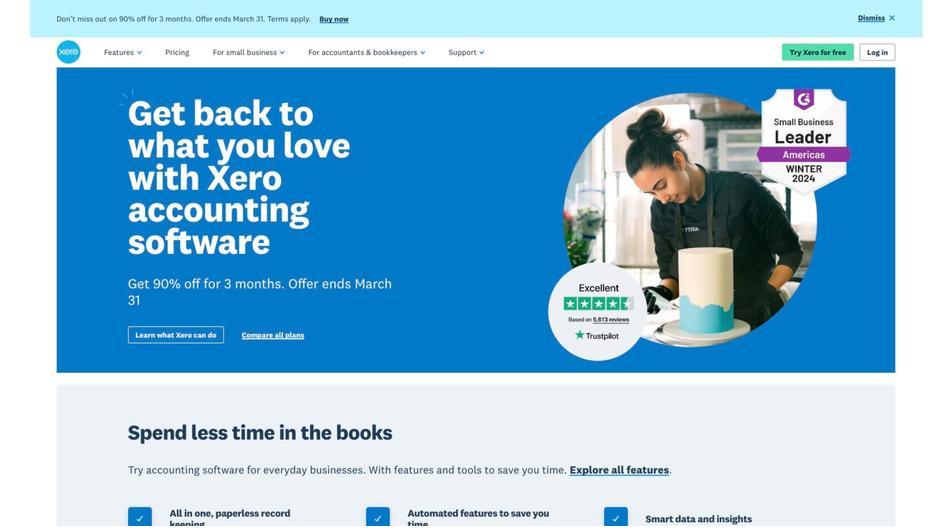 Task type: vqa. For each thing, say whether or not it's contained in the screenshot.
the a xero user decorating a cake with blue icing. social proof badges surrounding the circular image.
yes



Task type: locate. For each thing, give the bounding box(es) containing it.
a xero user decorating a cake with blue icing. social proof badges surrounding the circular image. image
[[485, 67, 896, 373]]



